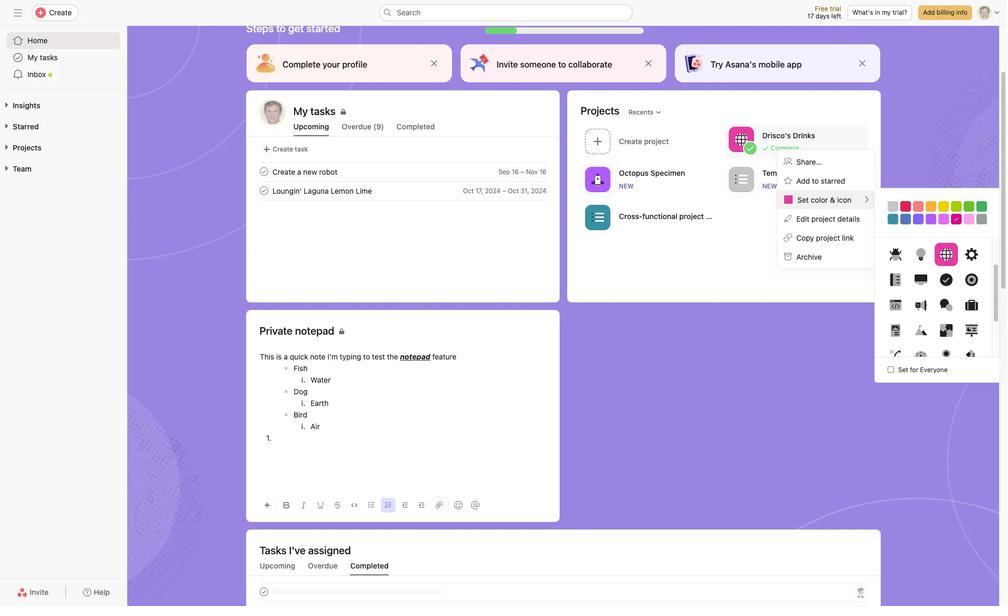 Task type: locate. For each thing, give the bounding box(es) containing it.
1 horizontal spatial dismiss image
[[644, 59, 652, 68]]

invite
[[496, 60, 518, 69], [30, 588, 49, 597]]

0 vertical spatial list image
[[735, 173, 748, 186]]

1 horizontal spatial projects
[[581, 104, 620, 116]]

Completed checkbox
[[258, 184, 270, 197]]

add inside button
[[923, 8, 935, 16]]

insert an object image
[[264, 502, 270, 509]]

target image
[[965, 274, 978, 286]]

completed button right overdue button
[[350, 562, 389, 576]]

0 horizontal spatial list image
[[591, 211, 604, 224]]

a
[[297, 167, 301, 176], [284, 352, 288, 361]]

invite for invite
[[30, 588, 49, 597]]

new inside template i new
[[762, 182, 777, 190]]

1 vertical spatial overdue
[[308, 562, 338, 571]]

1 vertical spatial notepad
[[400, 352, 430, 361]]

complete for complete your profile
[[282, 60, 320, 69]]

complete for complete
[[771, 144, 800, 152]]

project down the edit project details at the right of the page
[[816, 233, 840, 242]]

fish
[[293, 364, 307, 373]]

2 vertical spatial create
[[272, 167, 295, 176]]

0 horizontal spatial complete
[[282, 60, 320, 69]]

create up loungin'
[[272, 167, 295, 176]]

0 horizontal spatial add
[[797, 176, 810, 185]]

complete down steps to get started
[[282, 60, 320, 69]]

1 horizontal spatial oct
[[508, 187, 519, 195]]

ribbon image
[[940, 350, 953, 362]]

1 vertical spatial set
[[899, 366, 909, 374]]

list image left template
[[735, 173, 748, 186]]

numbered list image
[[385, 502, 391, 509]]

0 vertical spatial to
[[276, 22, 286, 34]]

1 vertical spatial create
[[273, 145, 293, 153]]

get started
[[288, 22, 340, 34]]

0 vertical spatial completed
[[397, 122, 435, 131]]

functional
[[642, 212, 677, 221]]

1 vertical spatial projects
[[13, 143, 41, 152]]

– left nov
[[520, 168, 524, 176]]

0 horizontal spatial completed button
[[350, 562, 389, 576]]

&
[[830, 195, 835, 204]]

completed down my tasks link
[[397, 122, 435, 131]]

add for add billing info
[[923, 8, 935, 16]]

left
[[832, 12, 842, 20]]

upcoming for overdue (9)
[[293, 122, 329, 131]]

0 vertical spatial set
[[798, 195, 809, 204]]

page layout image
[[889, 324, 902, 337]]

0 horizontal spatial dismiss image
[[430, 59, 438, 68]]

new down template
[[762, 182, 777, 190]]

0 vertical spatial complete
[[282, 60, 320, 69]]

toolbar
[[260, 493, 546, 517]]

16 right nov
[[540, 168, 546, 176]]

dismiss image up recents dropdown button
[[644, 59, 652, 68]]

1 vertical spatial to
[[812, 176, 819, 185]]

2 16 from the left
[[540, 168, 546, 176]]

link
[[842, 233, 854, 242]]

gear image
[[965, 248, 978, 261]]

overdue for overdue (9)
[[342, 122, 372, 131]]

create inside create task button
[[273, 145, 293, 153]]

tasks
[[40, 53, 58, 62]]

upcoming
[[293, 122, 329, 131], [260, 562, 295, 571]]

new down octopus
[[619, 182, 634, 190]]

to
[[276, 22, 286, 34], [812, 176, 819, 185], [363, 352, 370, 361]]

completed right overdue button
[[350, 562, 389, 571]]

1 horizontal spatial overdue
[[342, 122, 372, 131]]

1 horizontal spatial add
[[923, 8, 935, 16]]

upcoming down tasks
[[260, 562, 295, 571]]

upcoming button down my tasks at top
[[293, 122, 329, 136]]

completed button for overdue
[[350, 562, 389, 576]]

1 oct from the left
[[463, 187, 474, 195]]

set left for
[[899, 366, 909, 374]]

set left color
[[798, 195, 809, 204]]

0 vertical spatial notepad
[[295, 325, 334, 337]]

projects down starred
[[13, 143, 41, 152]]

1 horizontal spatial a
[[297, 167, 301, 176]]

list image
[[735, 173, 748, 186], [591, 211, 604, 224]]

project for edit
[[812, 214, 836, 223]]

1 dismiss image from the left
[[430, 59, 438, 68]]

Set for Everyone checkbox
[[888, 367, 894, 373]]

code image
[[351, 502, 357, 509]]

create inside create dropdown button
[[49, 8, 72, 17]]

1 vertical spatial invite
[[30, 588, 49, 597]]

days
[[816, 12, 830, 20]]

template i new
[[762, 168, 798, 190]]

1 vertical spatial list image
[[591, 211, 604, 224]]

create a new robot
[[272, 167, 337, 176]]

1 horizontal spatial complete
[[771, 144, 800, 152]]

1 horizontal spatial 2024
[[531, 187, 546, 195]]

air
[[310, 422, 320, 431]]

1 horizontal spatial 16
[[540, 168, 546, 176]]

italics image
[[300, 502, 307, 509]]

search list box
[[379, 4, 633, 21]]

completed for overdue
[[350, 562, 389, 571]]

notepad up note
[[295, 325, 334, 337]]

complete
[[282, 60, 320, 69], [771, 144, 800, 152]]

1 horizontal spatial set
[[899, 366, 909, 374]]

test
[[372, 352, 385, 361]]

projects
[[581, 104, 620, 116], [13, 143, 41, 152]]

decrease list indent image
[[402, 502, 408, 509]]

0 vertical spatial add
[[923, 8, 935, 16]]

1 horizontal spatial notepad
[[400, 352, 430, 361]]

0 vertical spatial upcoming button
[[293, 122, 329, 136]]

overdue down i've assigned
[[308, 562, 338, 571]]

archive link
[[778, 247, 875, 266]]

0 vertical spatial completed button
[[397, 122, 435, 136]]

2 vertical spatial to
[[363, 352, 370, 361]]

0 vertical spatial invite
[[496, 60, 518, 69]]

notepad right the
[[400, 352, 430, 361]]

project
[[679, 212, 704, 221], [812, 214, 836, 223], [816, 233, 840, 242]]

overdue (9)
[[342, 122, 384, 131]]

0 horizontal spatial set
[[798, 195, 809, 204]]

dismiss image up my tasks link
[[430, 59, 438, 68]]

0 vertical spatial –
[[520, 168, 524, 176]]

1 2024 from the left
[[485, 187, 501, 195]]

steps
[[246, 22, 274, 34]]

0 vertical spatial globe image
[[735, 133, 748, 146]]

create left the task
[[273, 145, 293, 153]]

share…
[[797, 157, 822, 166]]

0 horizontal spatial overdue
[[308, 562, 338, 571]]

what's
[[853, 8, 873, 16]]

dismiss image
[[430, 59, 438, 68], [644, 59, 652, 68]]

sep 16 – nov 16
[[498, 168, 546, 176]]

1 vertical spatial complete
[[771, 144, 800, 152]]

1 horizontal spatial completed
[[397, 122, 435, 131]]

overdue left '(9)'
[[342, 122, 372, 131]]

lime
[[356, 186, 372, 195]]

overdue inside overdue (9) button
[[342, 122, 372, 131]]

1 vertical spatial –
[[502, 187, 506, 195]]

document
[[260, 351, 546, 489]]

1 vertical spatial completed
[[350, 562, 389, 571]]

set for set color & icon
[[798, 195, 809, 204]]

2 2024 from the left
[[531, 187, 546, 195]]

to for get started
[[276, 22, 286, 34]]

project down set color & icon
[[812, 214, 836, 223]]

projects left recents
[[581, 104, 620, 116]]

2 dismiss image from the left
[[644, 59, 652, 68]]

0 horizontal spatial 16
[[512, 168, 519, 176]]

1 new from the left
[[619, 182, 634, 190]]

1 vertical spatial add
[[797, 176, 810, 185]]

oct left "17,"
[[463, 187, 474, 195]]

upcoming down my tasks at top
[[293, 122, 329, 131]]

upcoming button
[[293, 122, 329, 136], [260, 562, 295, 576]]

0 horizontal spatial –
[[502, 187, 506, 195]]

my
[[882, 8, 891, 16]]

project left plan on the right
[[679, 212, 704, 221]]

0 horizontal spatial globe image
[[735, 133, 748, 146]]

1 vertical spatial upcoming button
[[260, 562, 295, 576]]

starred
[[13, 122, 39, 131]]

0 horizontal spatial 2024
[[485, 187, 501, 195]]

trial?
[[893, 8, 908, 16]]

check image
[[940, 274, 953, 286]]

2024 right 31,
[[531, 187, 546, 195]]

completed button down my tasks link
[[397, 122, 435, 136]]

what's in my trial?
[[853, 8, 908, 16]]

2024
[[485, 187, 501, 195], [531, 187, 546, 195]]

color
[[811, 195, 828, 204]]

details
[[838, 214, 860, 223]]

0 horizontal spatial to
[[276, 22, 286, 34]]

16 right sep on the top of the page
[[512, 168, 519, 176]]

complete down drisco's drinks
[[771, 144, 800, 152]]

projects button
[[0, 143, 41, 153]]

globe image
[[735, 133, 748, 146], [940, 248, 953, 261]]

completed button for overdue (9)
[[397, 122, 435, 136]]

oct left 31,
[[508, 187, 519, 195]]

octopus
[[619, 168, 649, 177]]

invite inside button
[[30, 588, 49, 597]]

link image
[[436, 502, 442, 509]]

rocket image
[[591, 173, 604, 186]]

0 horizontal spatial new
[[619, 182, 634, 190]]

overdue button
[[308, 562, 338, 576]]

globe image right light bulb "icon"
[[940, 248, 953, 261]]

your profile
[[322, 60, 367, 69]]

completed for overdue (9)
[[397, 122, 435, 131]]

1 horizontal spatial –
[[520, 168, 524, 176]]

add for add to starred
[[797, 176, 810, 185]]

trial
[[830, 5, 842, 13]]

note
[[310, 352, 325, 361]]

dog
[[293, 387, 307, 396]]

list image inside cross-functional project plan link
[[591, 211, 604, 224]]

0 vertical spatial overdue
[[342, 122, 372, 131]]

template
[[762, 168, 794, 177]]

– down sep on the top of the page
[[502, 187, 506, 195]]

overdue (9) button
[[342, 122, 384, 136]]

bold image
[[283, 502, 290, 509]]

html image
[[889, 299, 902, 312]]

typing
[[340, 352, 361, 361]]

0 horizontal spatial invite
[[30, 588, 49, 597]]

1 vertical spatial globe image
[[940, 248, 953, 261]]

copy
[[797, 233, 814, 242]]

add billing info
[[923, 8, 968, 16]]

–
[[520, 168, 524, 176], [502, 187, 506, 195]]

my tasks
[[27, 53, 58, 62]]

loungin' laguna lemon lime
[[272, 186, 372, 195]]

1 horizontal spatial invite
[[496, 60, 518, 69]]

16
[[512, 168, 519, 176], [540, 168, 546, 176]]

1 vertical spatial a
[[284, 352, 288, 361]]

1 horizontal spatial list image
[[735, 173, 748, 186]]

i'm
[[327, 352, 338, 361]]

2024 right "17,"
[[485, 187, 501, 195]]

notepad
[[295, 325, 334, 337], [400, 352, 430, 361]]

upcoming button down tasks
[[260, 562, 295, 576]]

set for set for everyone
[[899, 366, 909, 374]]

a right the is
[[284, 352, 288, 361]]

projects inside projects dropdown button
[[13, 143, 41, 152]]

0 vertical spatial upcoming
[[293, 122, 329, 131]]

my tasks link
[[6, 49, 120, 66]]

speed dial image
[[915, 350, 927, 362]]

a left new
[[297, 167, 301, 176]]

2 horizontal spatial to
[[812, 176, 819, 185]]

nov
[[526, 168, 538, 176]]

set color & icon
[[798, 195, 852, 204]]

2 new from the left
[[762, 182, 777, 190]]

line and symbols image
[[889, 350, 902, 362]]

to left starred
[[812, 176, 819, 185]]

upcoming button for overdue
[[260, 562, 295, 576]]

create task
[[273, 145, 308, 153]]

add
[[923, 8, 935, 16], [797, 176, 810, 185]]

cross-functional project plan link
[[581, 201, 724, 235]]

dismiss image for complete your profile
[[430, 59, 438, 68]]

0 horizontal spatial projects
[[13, 143, 41, 152]]

0 horizontal spatial completed
[[350, 562, 389, 571]]

document containing this is a quick note i'm typing to test the
[[260, 351, 546, 489]]

globe image left drisco's
[[735, 133, 748, 146]]

2 oct from the left
[[508, 187, 519, 195]]

bulleted list image
[[368, 502, 374, 509]]

to left test
[[363, 352, 370, 361]]

set
[[798, 195, 809, 204], [899, 366, 909, 374]]

add down share…
[[797, 176, 810, 185]]

i
[[796, 168, 798, 177]]

copy project link link
[[778, 228, 875, 247]]

1 horizontal spatial completed button
[[397, 122, 435, 136]]

1 vertical spatial upcoming
[[260, 562, 295, 571]]

new inside octopus specimen new
[[619, 182, 634, 190]]

sep
[[498, 168, 510, 176]]

1 horizontal spatial new
[[762, 182, 777, 190]]

0 horizontal spatial oct
[[463, 187, 474, 195]]

0 vertical spatial create
[[49, 8, 72, 17]]

octopus specimen new
[[619, 168, 685, 190]]

quick
[[290, 352, 308, 361]]

in
[[875, 8, 881, 16]]

31,
[[520, 187, 529, 195]]

briefcase image
[[965, 299, 978, 312]]

list image left cross-
[[591, 211, 604, 224]]

create up home link in the left top of the page
[[49, 8, 72, 17]]

edit project details
[[797, 214, 860, 223]]

1 vertical spatial completed button
[[350, 562, 389, 576]]

overdue
[[342, 122, 372, 131], [308, 562, 338, 571]]

to right steps
[[276, 22, 286, 34]]

my tasks
[[293, 105, 336, 117]]

add left the billing on the right top
[[923, 8, 935, 16]]



Task type: describe. For each thing, give the bounding box(es) containing it.
invite for invite someone to collaborate
[[496, 60, 518, 69]]

loungin'
[[272, 186, 302, 195]]

add billing info button
[[919, 5, 973, 20]]

invite button
[[10, 583, 56, 602]]

cross-functional project plan
[[619, 212, 721, 221]]

water
[[310, 376, 331, 385]]

tasks
[[260, 545, 287, 557]]

new for template i
[[762, 182, 777, 190]]

edit project details link
[[778, 209, 875, 228]]

feature
[[432, 352, 456, 361]]

the
[[387, 352, 398, 361]]

complete your profile
[[282, 60, 367, 69]]

create for create a new robot
[[272, 167, 295, 176]]

add to starred
[[797, 176, 846, 185]]

plan
[[706, 212, 721, 221]]

notebook image
[[889, 274, 902, 286]]

project for copy
[[816, 233, 840, 242]]

chat bubbles image
[[940, 299, 953, 312]]

0 vertical spatial a
[[297, 167, 301, 176]]

inbox
[[27, 70, 46, 79]]

completed image
[[258, 184, 270, 197]]

upcoming button for overdue (9)
[[293, 122, 329, 136]]

to for starred
[[812, 176, 819, 185]]

bird
[[293, 410, 307, 419]]

try asana's mobile app
[[711, 60, 802, 69]]

0 horizontal spatial a
[[284, 352, 288, 361]]

increase list indent image
[[419, 502, 425, 509]]

archive
[[797, 252, 822, 261]]

hide sidebar image
[[14, 8, 22, 17]]

asana's
[[725, 60, 756, 69]]

light bulb image
[[915, 248, 927, 261]]

drisco's
[[762, 131, 791, 140]]

create for create task
[[273, 145, 293, 153]]

fish water dog earth bird air
[[293, 364, 331, 431]]

search
[[397, 8, 421, 17]]

private notepad
[[260, 325, 334, 337]]

1 horizontal spatial to
[[363, 352, 370, 361]]

is
[[276, 352, 282, 361]]

completed image
[[258, 165, 270, 178]]

steps to get started
[[246, 22, 340, 34]]

new for octopus specimen
[[619, 182, 634, 190]]

search button
[[379, 4, 633, 21]]

ja
[[268, 108, 277, 117]]

create project link
[[581, 125, 724, 159]]

drinks
[[793, 131, 815, 140]]

presentation image
[[965, 324, 978, 337]]

specimen
[[651, 168, 685, 177]]

copy project link
[[797, 233, 854, 242]]

mountain flag image
[[915, 324, 927, 337]]

home link
[[6, 32, 120, 49]]

invite someone to collaborate
[[496, 60, 612, 69]]

insights
[[13, 101, 40, 110]]

add to starred link
[[778, 171, 875, 190]]

new
[[303, 167, 317, 176]]

create project
[[619, 137, 669, 146]]

Completed checkbox
[[258, 165, 270, 178]]

underline image
[[317, 502, 324, 509]]

to collaborate
[[558, 60, 612, 69]]

inbox link
[[6, 66, 120, 83]]

free trial 17 days left
[[808, 5, 842, 20]]

0 vertical spatial projects
[[581, 104, 620, 116]]

i've assigned
[[289, 545, 351, 557]]

megaphone image
[[915, 299, 927, 312]]

17
[[808, 12, 814, 20]]

1 horizontal spatial globe image
[[940, 248, 953, 261]]

private
[[260, 325, 293, 337]]

cross-
[[619, 212, 642, 221]]

oct 17, 2024 – oct 31, 2024
[[463, 187, 546, 195]]

(9)
[[374, 122, 384, 131]]

global element
[[0, 26, 127, 89]]

overdue for overdue
[[308, 562, 338, 571]]

0 horizontal spatial notepad
[[295, 325, 334, 337]]

someone
[[520, 60, 556, 69]]

laguna
[[304, 186, 329, 195]]

puzzle image
[[940, 324, 953, 337]]

create for create
[[49, 8, 72, 17]]

recents button
[[624, 105, 667, 120]]

this is a quick note i'm typing to test the notepad feature
[[260, 352, 456, 361]]

mobile app
[[758, 60, 802, 69]]

ja button
[[260, 100, 285, 125]]

insights button
[[0, 100, 40, 111]]

billing
[[937, 8, 955, 16]]

share… link
[[778, 152, 875, 171]]

recents
[[629, 108, 653, 116]]

bug image
[[889, 248, 902, 261]]

home
[[27, 36, 48, 45]]

set for everyone
[[899, 366, 948, 374]]

my tasks link
[[293, 104, 546, 119]]

at mention image
[[471, 501, 479, 510]]

dismiss image
[[858, 59, 867, 68]]

create button
[[32, 4, 79, 21]]

for
[[910, 366, 919, 374]]

my
[[27, 53, 38, 62]]

free
[[815, 5, 828, 13]]

1 16 from the left
[[512, 168, 519, 176]]

icon
[[837, 195, 852, 204]]

strikethrough image
[[334, 502, 340, 509]]

earth
[[310, 399, 328, 408]]

robot
[[319, 167, 337, 176]]

17,
[[475, 187, 483, 195]]

team
[[13, 164, 32, 173]]

shoe image
[[965, 350, 978, 362]]

dismiss image for invite someone to collaborate
[[644, 59, 652, 68]]

task
[[295, 145, 308, 153]]

emoji image
[[454, 501, 463, 510]]

computer image
[[915, 274, 927, 286]]

everyone
[[920, 366, 948, 374]]

what's in my trial? button
[[848, 5, 912, 20]]

tasks i've assigned
[[260, 545, 351, 557]]

upcoming for overdue
[[260, 562, 295, 571]]



Task type: vqa. For each thing, say whether or not it's contained in the screenshot.
UI on the top left
no



